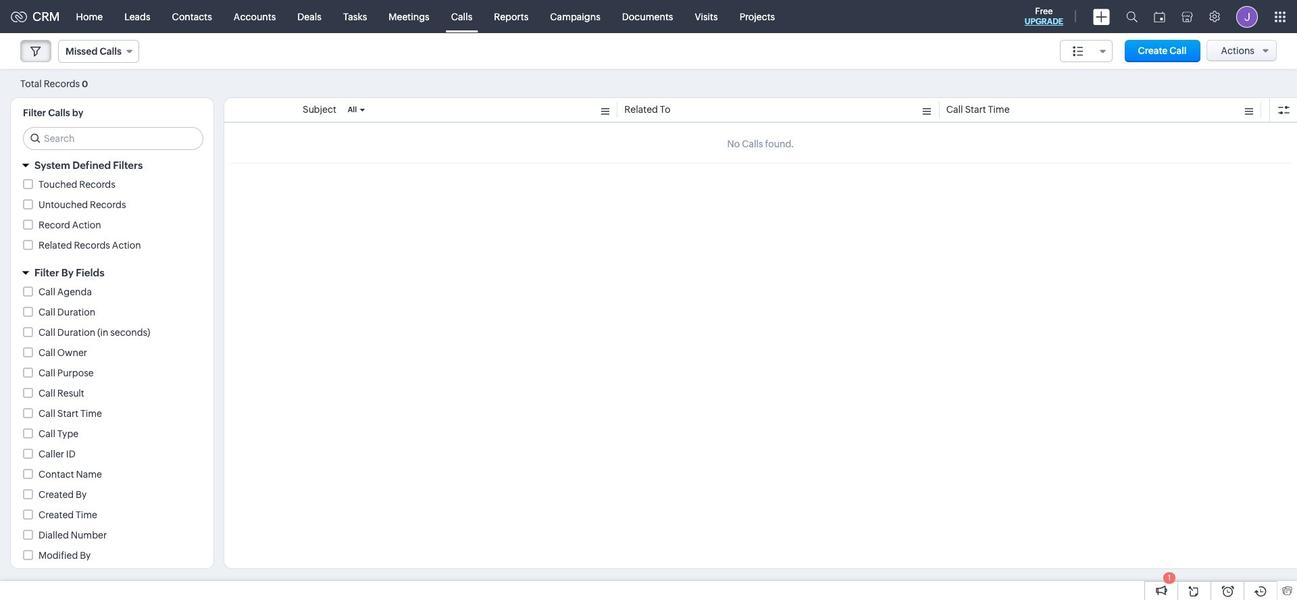 Task type: vqa. For each thing, say whether or not it's contained in the screenshot.
'size' field
yes



Task type: locate. For each thing, give the bounding box(es) containing it.
logo image
[[11, 11, 27, 22]]

none field size
[[1060, 40, 1113, 62]]

profile image
[[1237, 6, 1258, 27]]

search element
[[1118, 0, 1146, 33]]

create menu element
[[1085, 0, 1118, 33]]

Search text field
[[24, 128, 203, 149]]

calendar image
[[1154, 11, 1166, 22]]

create menu image
[[1093, 8, 1110, 25]]

profile element
[[1229, 0, 1266, 33]]

size image
[[1073, 45, 1084, 57]]

search image
[[1127, 11, 1138, 22]]

None field
[[58, 40, 139, 63], [1060, 40, 1113, 62], [58, 40, 139, 63]]



